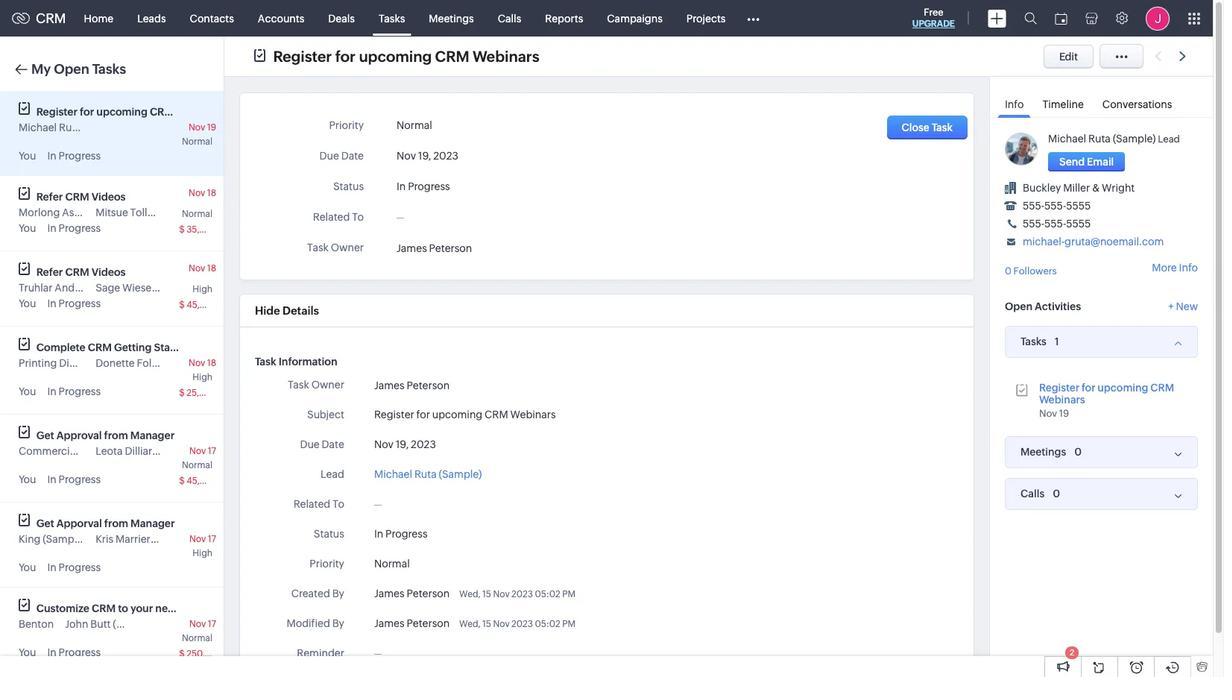 Task type: describe. For each thing, give the bounding box(es) containing it.
in progress for leota dilliard (sample)
[[47, 473, 101, 485]]

0 vertical spatial owner
[[331, 242, 364, 254]]

ruta for michael ruta (sample)
[[414, 468, 437, 480]]

michael for michael ruta (sample) normal
[[19, 122, 57, 133]]

manager for dilliard
[[130, 429, 175, 441]]

1 vertical spatial michael ruta (sample) link
[[374, 467, 482, 482]]

high for sage wieser (sample)
[[193, 284, 213, 295]]

miller
[[1063, 182, 1090, 194]]

you for king
[[19, 561, 36, 573]]

0 vertical spatial related
[[313, 211, 350, 223]]

reports link
[[533, 0, 595, 36]]

activities
[[1035, 300, 1081, 312]]

(sample) for donette foller (sample)
[[166, 357, 209, 369]]

printing dimensions
[[19, 357, 116, 369]]

0 vertical spatial task owner
[[307, 242, 364, 254]]

2 5555 from the top
[[1066, 218, 1091, 230]]

nov 18 for mitsue tollner (sample)
[[189, 188, 216, 198]]

close task
[[902, 122, 953, 133]]

donette
[[96, 357, 135, 369]]

you for truhlar
[[19, 298, 36, 309]]

you for commercial
[[19, 473, 36, 485]]

(sample) for john butt (sample)
[[113, 618, 156, 630]]

michael for michael ruta (sample) lead
[[1048, 133, 1086, 145]]

1 you from the top
[[19, 150, 36, 162]]

conversations link
[[1095, 88, 1180, 117]]

customize crm to your needs nov 17
[[36, 602, 216, 629]]

progress for john butt (sample)
[[59, 646, 101, 658]]

05:02 for modified by
[[535, 619, 561, 629]]

1 vertical spatial nov 19, 2023
[[374, 438, 436, 450]]

nov inside customize crm to your needs nov 17
[[189, 619, 206, 629]]

0 vertical spatial open
[[54, 61, 89, 77]]

1 vertical spatial to
[[333, 498, 344, 510]]

0 horizontal spatial 0
[[1005, 265, 1012, 277]]

$ for donette foller (sample)
[[179, 388, 185, 398]]

0 vertical spatial date
[[341, 150, 364, 162]]

michael ruta (sample) normal
[[19, 122, 213, 147]]

1 555-555-5555 from the top
[[1023, 200, 1091, 212]]

deals
[[328, 12, 355, 24]]

accounts
[[258, 12, 304, 24]]

progress for mitsue tollner (sample)
[[59, 222, 101, 234]]

hide
[[255, 304, 280, 317]]

0 vertical spatial 19,
[[418, 150, 431, 162]]

my
[[31, 61, 51, 77]]

subject
[[307, 409, 344, 421]]

get for get apporval from manager
[[36, 517, 54, 529]]

king (sample)
[[19, 533, 86, 545]]

17 inside customize crm to your needs nov 17
[[208, 619, 216, 629]]

tasks link
[[367, 0, 417, 36]]

1 horizontal spatial to
[[352, 211, 364, 223]]

more
[[1152, 262, 1177, 274]]

1 horizontal spatial info
[[1179, 262, 1198, 274]]

projects link
[[675, 0, 738, 36]]

0 vertical spatial register for upcoming crm webinars
[[273, 47, 540, 64]]

1 vertical spatial date
[[322, 438, 344, 450]]

+ new
[[1169, 300, 1198, 312]]

modified
[[287, 617, 330, 629]]

edit
[[1059, 50, 1078, 62]]

started
[[154, 341, 191, 353]]

associates
[[62, 207, 114, 218]]

my open tasks
[[31, 61, 126, 77]]

1 vertical spatial status
[[314, 528, 344, 540]]

reports
[[545, 12, 583, 24]]

(sample) for michael ruta (sample) normal
[[83, 122, 126, 133]]

crm inside complete crm getting started steps nov 18
[[88, 341, 112, 353]]

and
[[55, 282, 75, 294]]

0 vertical spatial due
[[320, 150, 339, 162]]

1 vertical spatial 19
[[1059, 407, 1069, 419]]

7 you from the top
[[19, 646, 36, 658]]

wieser
[[122, 282, 155, 294]]

attys
[[113, 282, 138, 294]]

donette foller (sample)
[[96, 357, 209, 369]]

in progress for sage wieser (sample)
[[47, 298, 101, 309]]

(sample) for michael ruta (sample)
[[439, 468, 482, 480]]

0 horizontal spatial lead
[[321, 468, 344, 480]]

buckley miller & wright
[[1023, 182, 1135, 194]]

meetings inside "link"
[[429, 12, 474, 24]]

deals link
[[316, 0, 367, 36]]

pm for modified by
[[562, 619, 576, 629]]

wright
[[1102, 182, 1135, 194]]

butt
[[90, 618, 111, 630]]

benton
[[19, 618, 54, 630]]

0 vertical spatial michael ruta (sample) link
[[1048, 133, 1156, 145]]

0 horizontal spatial register for upcoming crm webinars nov 19
[[36, 106, 223, 133]]

1 vertical spatial related to
[[294, 498, 344, 510]]

king
[[19, 533, 41, 545]]

1 vertical spatial due
[[300, 438, 320, 450]]

register down accounts
[[273, 47, 332, 64]]

(sample) for sage wieser (sample)
[[158, 282, 201, 294]]

needs
[[155, 602, 186, 614]]

2 horizontal spatial tasks
[[1021, 336, 1047, 347]]

commercial press
[[19, 445, 106, 457]]

free upgrade
[[913, 7, 955, 29]]

in progress for john butt (sample)
[[47, 646, 101, 658]]

leota
[[96, 445, 123, 457]]

0 vertical spatial due date
[[320, 150, 364, 162]]

steps
[[193, 341, 220, 353]]

refer crm videos for associates
[[36, 191, 126, 203]]

morlong
[[19, 207, 60, 218]]

0 vertical spatial calls
[[498, 12, 521, 24]]

1 vertical spatial related
[[294, 498, 330, 510]]

&
[[1092, 182, 1100, 194]]

sage wieser (sample)
[[96, 282, 201, 294]]

hide details link
[[255, 304, 319, 317]]

in for john butt (sample)
[[47, 646, 57, 658]]

17 for leota dilliard (sample)
[[208, 446, 216, 456]]

in for donette foller (sample)
[[47, 385, 57, 397]]

from for leota
[[104, 429, 128, 441]]

task right the close
[[932, 122, 953, 133]]

approval
[[57, 429, 102, 441]]

meetings link
[[417, 0, 486, 36]]

0 vertical spatial nov 19, 2023
[[397, 150, 458, 162]]

michael-gruta@noemail.com link
[[1023, 236, 1164, 248]]

commercial
[[19, 445, 78, 457]]

truhlar and truhlar attys
[[19, 282, 138, 294]]

create menu element
[[979, 0, 1016, 36]]

kris marrier (sample)
[[96, 533, 196, 545]]

$ for sage wieser (sample)
[[179, 300, 185, 310]]

45,000.00 for sage wieser (sample)
[[187, 300, 232, 310]]

(sample) for leota dilliard (sample)
[[161, 445, 204, 457]]

michael for michael ruta (sample)
[[374, 468, 412, 480]]

contacts link
[[178, 0, 246, 36]]

task down task information
[[288, 379, 309, 391]]

upgrade
[[913, 19, 955, 29]]

create menu image
[[988, 9, 1007, 27]]

1 5555 from the top
[[1066, 200, 1091, 212]]

1
[[1055, 335, 1059, 347]]

$ 45,000.00 for sage wieser (sample)
[[179, 300, 232, 310]]

(sample) for mitsue tollner (sample)
[[165, 207, 209, 218]]

leads link
[[125, 0, 178, 36]]

press
[[80, 445, 106, 457]]

1 vertical spatial 19,
[[396, 438, 409, 450]]

home link
[[72, 0, 125, 36]]

1 vertical spatial register for upcoming crm webinars
[[374, 409, 556, 421]]

wed, for modified by
[[459, 619, 481, 629]]

contacts
[[190, 12, 234, 24]]

$ for mitsue tollner (sample)
[[179, 224, 185, 235]]

by for modified by
[[332, 617, 344, 629]]

250,000.00
[[187, 649, 237, 659]]

close task link
[[887, 116, 968, 139]]

15 for modified by
[[482, 619, 491, 629]]

sage
[[96, 282, 120, 294]]

apporval
[[57, 517, 102, 529]]

complete crm getting started steps nov 18
[[36, 341, 220, 368]]

john
[[65, 618, 88, 630]]

followers
[[1014, 265, 1057, 277]]



Task type: locate. For each thing, give the bounding box(es) containing it.
0 vertical spatial 05:02
[[535, 589, 561, 599]]

get inside get apporval from manager nov 17
[[36, 517, 54, 529]]

18 up 35,000.00
[[207, 188, 216, 198]]

2 horizontal spatial 0
[[1075, 446, 1082, 457]]

buckley
[[1023, 182, 1061, 194]]

details
[[283, 304, 319, 317]]

videos for sage
[[91, 266, 126, 278]]

1 horizontal spatial ruta
[[414, 468, 437, 480]]

manager up kris marrier (sample)
[[131, 517, 175, 529]]

2 17 from the top
[[208, 534, 216, 544]]

$ left 250,000.00 on the left
[[179, 649, 185, 659]]

nov inside complete crm getting started steps nov 18
[[189, 358, 205, 368]]

0 horizontal spatial truhlar
[[19, 282, 53, 294]]

high for kris marrier (sample)
[[193, 548, 213, 558]]

open right my
[[54, 61, 89, 77]]

from inside get approval from manager nov 17
[[104, 429, 128, 441]]

in progress for donette foller (sample)
[[47, 385, 101, 397]]

ruta inside 'link'
[[414, 468, 437, 480]]

conversations
[[1103, 98, 1172, 110]]

0 vertical spatial 17
[[208, 446, 216, 456]]

35,000.00
[[187, 224, 232, 235]]

get up king (sample)
[[36, 517, 54, 529]]

mitsue tollner (sample)
[[96, 207, 209, 218]]

1 horizontal spatial michael
[[374, 468, 412, 480]]

17 up 250,000.00 on the left
[[208, 619, 216, 629]]

info left timeline
[[1005, 98, 1024, 110]]

created by
[[291, 588, 344, 599]]

$ 45,000.00 for leota dilliard (sample)
[[179, 476, 232, 486]]

0 vertical spatial info
[[1005, 98, 1024, 110]]

kris
[[96, 533, 113, 545]]

register for upcoming crm webinars up michael ruta (sample)
[[374, 409, 556, 421]]

0 vertical spatial meetings
[[429, 12, 474, 24]]

1 vertical spatial videos
[[91, 266, 126, 278]]

17 right kris marrier (sample)
[[208, 534, 216, 544]]

18 for sage wieser (sample)
[[207, 263, 216, 274]]

2 $ from the top
[[179, 300, 185, 310]]

$ 45,000.00 up steps in the left bottom of the page
[[179, 300, 232, 310]]

refer crm videos
[[36, 191, 126, 203], [36, 266, 126, 278]]

3 high from the top
[[193, 548, 213, 558]]

1 vertical spatial 15
[[482, 619, 491, 629]]

(sample) inside 'link'
[[439, 468, 482, 480]]

lead down the conversations
[[1158, 133, 1180, 145]]

nov 18 for sage wieser (sample)
[[189, 263, 216, 274]]

(sample)
[[83, 122, 126, 133], [1113, 133, 1156, 145], [165, 207, 209, 218], [158, 282, 201, 294], [166, 357, 209, 369], [161, 445, 204, 457], [439, 468, 482, 480], [43, 533, 86, 545], [153, 533, 196, 545], [113, 618, 156, 630]]

0 vertical spatial lead
[[1158, 133, 1180, 145]]

0 vertical spatial status
[[333, 180, 364, 192]]

0 vertical spatial priority
[[329, 119, 364, 131]]

created
[[291, 588, 330, 599]]

0 vertical spatial wed, 15 nov 2023 05:02 pm
[[459, 589, 576, 599]]

2 18 from the top
[[207, 263, 216, 274]]

you down king
[[19, 561, 36, 573]]

2023
[[433, 150, 458, 162], [411, 438, 436, 450], [512, 589, 533, 599], [512, 619, 533, 629]]

2 high from the top
[[193, 372, 213, 383]]

in
[[47, 150, 57, 162], [397, 180, 406, 192], [47, 222, 57, 234], [47, 298, 57, 309], [47, 385, 57, 397], [47, 473, 57, 485], [374, 528, 383, 540], [47, 561, 57, 573], [47, 646, 57, 658]]

1 vertical spatial 45,000.00
[[187, 476, 232, 486]]

get for get approval from manager
[[36, 429, 54, 441]]

$ left 35,000.00
[[179, 224, 185, 235]]

register for upcoming crm webinars
[[273, 47, 540, 64], [374, 409, 556, 421]]

18 inside complete crm getting started steps nov 18
[[207, 358, 216, 368]]

1 vertical spatial 18
[[207, 263, 216, 274]]

timeline link
[[1035, 88, 1091, 117]]

4 you from the top
[[19, 385, 36, 397]]

ruta for michael ruta (sample) lead
[[1089, 133, 1111, 145]]

task left information
[[255, 356, 276, 368]]

task owner
[[307, 242, 364, 254], [288, 379, 344, 391]]

1 horizontal spatial truhlar
[[77, 282, 111, 294]]

information
[[279, 356, 337, 368]]

get up commercial
[[36, 429, 54, 441]]

1 by from the top
[[332, 588, 344, 599]]

high
[[193, 284, 213, 295], [193, 372, 213, 383], [193, 548, 213, 558]]

0 vertical spatial high
[[193, 284, 213, 295]]

foller
[[137, 357, 164, 369]]

2 vertical spatial 18
[[207, 358, 216, 368]]

open
[[54, 61, 89, 77], [1005, 300, 1033, 312]]

05:02 for created by
[[535, 589, 561, 599]]

1 45,000.00 from the top
[[187, 300, 232, 310]]

leads
[[137, 12, 166, 24]]

wed, for created by
[[459, 589, 481, 599]]

progress for donette foller (sample)
[[59, 385, 101, 397]]

0 for meetings
[[1075, 446, 1082, 457]]

wed, 15 nov 2023 05:02 pm for created by
[[459, 589, 576, 599]]

1 vertical spatial lead
[[321, 468, 344, 480]]

1 vertical spatial tasks
[[92, 61, 126, 77]]

0 vertical spatial 45,000.00
[[187, 300, 232, 310]]

$ for john butt (sample)
[[179, 649, 185, 659]]

videos for mitsue
[[91, 191, 126, 203]]

18
[[207, 188, 216, 198], [207, 263, 216, 274], [207, 358, 216, 368]]

555-555-5555 up michael-
[[1023, 218, 1091, 230]]

refer crm videos for and
[[36, 266, 126, 278]]

info right more
[[1179, 262, 1198, 274]]

michael-gruta@noemail.com
[[1023, 236, 1164, 248]]

your
[[130, 602, 153, 614]]

in progress for mitsue tollner (sample)
[[47, 222, 101, 234]]

tollner
[[130, 207, 163, 218]]

+
[[1169, 300, 1174, 312]]

$ 250,000.00
[[179, 649, 237, 659]]

by right modified
[[332, 617, 344, 629]]

2 by from the top
[[332, 617, 344, 629]]

complete
[[36, 341, 86, 353]]

1 vertical spatial manager
[[131, 517, 175, 529]]

1 wed, from the top
[[459, 589, 481, 599]]

2 horizontal spatial ruta
[[1089, 133, 1111, 145]]

normal inside michael ruta (sample) normal
[[182, 136, 213, 147]]

0 vertical spatial from
[[104, 429, 128, 441]]

michael-
[[1023, 236, 1065, 248]]

1 vertical spatial high
[[193, 372, 213, 383]]

free
[[924, 7, 944, 18]]

4 $ from the top
[[179, 476, 185, 486]]

$ down leota dilliard (sample)
[[179, 476, 185, 486]]

modified by
[[287, 617, 344, 629]]

next record image
[[1180, 51, 1189, 61]]

1 horizontal spatial register for upcoming crm webinars nov 19
[[1039, 381, 1174, 419]]

15 for created by
[[482, 589, 491, 599]]

1 horizontal spatial 19
[[1059, 407, 1069, 419]]

mitsue
[[96, 207, 128, 218]]

1 refer from the top
[[36, 191, 63, 203]]

task owner down information
[[288, 379, 344, 391]]

2 refer crm videos from the top
[[36, 266, 126, 278]]

0 vertical spatial 15
[[482, 589, 491, 599]]

profile element
[[1137, 0, 1179, 36]]

2 pm from the top
[[562, 619, 576, 629]]

progress for sage wieser (sample)
[[59, 298, 101, 309]]

2 refer from the top
[[36, 266, 63, 278]]

task owner up details
[[307, 242, 364, 254]]

register right subject
[[374, 409, 414, 421]]

manager inside get approval from manager nov 17
[[130, 429, 175, 441]]

2 555-555-5555 from the top
[[1023, 218, 1091, 230]]

1 videos from the top
[[91, 191, 126, 203]]

45,000.00 for leota dilliard (sample)
[[187, 476, 232, 486]]

pm for created by
[[562, 589, 576, 599]]

truhlar right and
[[77, 282, 111, 294]]

19,
[[418, 150, 431, 162], [396, 438, 409, 450]]

manager for marrier
[[131, 517, 175, 529]]

tasks left 1
[[1021, 336, 1047, 347]]

2 vertical spatial tasks
[[1021, 336, 1047, 347]]

nov inside get apporval from manager nov 17
[[189, 534, 206, 544]]

1 high from the top
[[193, 284, 213, 295]]

from up kris
[[104, 517, 128, 529]]

5555 up michael-gruta@noemail.com link
[[1066, 218, 1091, 230]]

1 vertical spatial meetings
[[1021, 446, 1067, 458]]

1 horizontal spatial 19,
[[418, 150, 431, 162]]

open down 0 followers
[[1005, 300, 1033, 312]]

getting
[[114, 341, 152, 353]]

Other Modules field
[[738, 6, 770, 30]]

morlong associates
[[19, 207, 114, 218]]

normal
[[397, 119, 432, 131], [182, 136, 213, 147], [182, 209, 213, 219], [182, 460, 213, 470], [374, 558, 410, 570], [182, 633, 213, 643]]

get apporval from manager nov 17
[[36, 517, 216, 544]]

2 from from the top
[[104, 517, 128, 529]]

5 you from the top
[[19, 473, 36, 485]]

1 $ from the top
[[179, 224, 185, 235]]

1 horizontal spatial lead
[[1158, 133, 1180, 145]]

home
[[84, 12, 113, 24]]

18 down steps in the left bottom of the page
[[207, 358, 216, 368]]

videos up 'mitsue'
[[91, 191, 126, 203]]

high for donette foller (sample)
[[193, 372, 213, 383]]

calls link
[[486, 0, 533, 36]]

1 horizontal spatial michael ruta (sample) link
[[1048, 133, 1156, 145]]

2 vertical spatial 17
[[208, 619, 216, 629]]

1 vertical spatial 17
[[208, 534, 216, 544]]

$ 25,000.00
[[179, 388, 232, 398]]

truhlar left and
[[19, 282, 53, 294]]

555-555-5555 down buckley
[[1023, 200, 1091, 212]]

1 vertical spatial refer crm videos
[[36, 266, 126, 278]]

6 you from the top
[[19, 561, 36, 573]]

(sample) for kris marrier (sample)
[[153, 533, 196, 545]]

1 vertical spatial $ 45,000.00
[[179, 476, 232, 486]]

3 18 from the top
[[207, 358, 216, 368]]

2 vertical spatial 0
[[1053, 487, 1060, 499]]

$ left 25,000.00
[[179, 388, 185, 398]]

refer crm videos up 'truhlar and truhlar attys'
[[36, 266, 126, 278]]

None button
[[1048, 152, 1125, 171]]

$ down sage wieser (sample)
[[179, 300, 185, 310]]

you down 'truhlar and truhlar attys'
[[19, 298, 36, 309]]

0 horizontal spatial calls
[[498, 12, 521, 24]]

crm link
[[12, 10, 66, 26]]

nov 18 up $ 35,000.00 on the left top
[[189, 188, 216, 198]]

in for mitsue tollner (sample)
[[47, 222, 57, 234]]

get approval from manager nov 17
[[36, 429, 216, 456]]

2 15 from the top
[[482, 619, 491, 629]]

nov inside get approval from manager nov 17
[[189, 446, 206, 456]]

25,000.00
[[187, 388, 232, 398]]

0 horizontal spatial info
[[1005, 98, 1024, 110]]

in progress for kris marrier (sample)
[[47, 561, 101, 573]]

3 $ from the top
[[179, 388, 185, 398]]

projects
[[687, 12, 726, 24]]

to
[[352, 211, 364, 223], [333, 498, 344, 510]]

2 wed, 15 nov 2023 05:02 pm from the top
[[459, 619, 576, 629]]

dimensions
[[59, 357, 116, 369]]

michael
[[19, 122, 57, 133], [1048, 133, 1086, 145], [374, 468, 412, 480]]

$ 45,000.00 down leota dilliard (sample)
[[179, 476, 232, 486]]

(sample) for michael ruta (sample) lead
[[1113, 133, 1156, 145]]

1 vertical spatial 05:02
[[535, 619, 561, 629]]

nov 18 down $ 35,000.00 on the left top
[[189, 263, 216, 274]]

you down benton
[[19, 646, 36, 658]]

1 vertical spatial 5555
[[1066, 218, 1091, 230]]

in for leota dilliard (sample)
[[47, 473, 57, 485]]

crm inside customize crm to your needs nov 17
[[92, 602, 116, 614]]

0 horizontal spatial michael ruta (sample) link
[[374, 467, 482, 482]]

you down 'printing' on the bottom left of the page
[[19, 385, 36, 397]]

more info link
[[1152, 262, 1198, 274]]

45,000.00 down leota dilliard (sample)
[[187, 476, 232, 486]]

register down 1
[[1039, 381, 1080, 393]]

2
[[1070, 648, 1074, 657]]

2 vertical spatial high
[[193, 548, 213, 558]]

1 vertical spatial calls
[[1021, 488, 1045, 500]]

3 you from the top
[[19, 298, 36, 309]]

5555 down the buckley miller & wright
[[1066, 200, 1091, 212]]

refer up and
[[36, 266, 63, 278]]

printing
[[19, 357, 57, 369]]

1 vertical spatial by
[[332, 617, 344, 629]]

1 horizontal spatial tasks
[[379, 12, 405, 24]]

45,000.00 up steps in the left bottom of the page
[[187, 300, 232, 310]]

wed, 15 nov 2023 05:02 pm for modified by
[[459, 619, 576, 629]]

progress for leota dilliard (sample)
[[59, 473, 101, 485]]

in for sage wieser (sample)
[[47, 298, 57, 309]]

0 horizontal spatial 19
[[207, 122, 216, 133]]

0 horizontal spatial open
[[54, 61, 89, 77]]

2 05:02 from the top
[[535, 619, 561, 629]]

2 horizontal spatial michael
[[1048, 133, 1086, 145]]

lead inside michael ruta (sample) lead
[[1158, 133, 1180, 145]]

register for upcoming crm webinars down tasks link
[[273, 47, 540, 64]]

5 $ from the top
[[179, 649, 185, 659]]

1 vertical spatial 555-555-5555
[[1023, 218, 1091, 230]]

1 vertical spatial get
[[36, 517, 54, 529]]

campaigns
[[607, 12, 663, 24]]

0 vertical spatial register for upcoming crm webinars nov 19
[[36, 106, 223, 133]]

2 $ 45,000.00 from the top
[[179, 476, 232, 486]]

in for kris marrier (sample)
[[47, 561, 57, 573]]

tasks right deals at the left of page
[[379, 12, 405, 24]]

you for printing
[[19, 385, 36, 397]]

0 followers
[[1005, 265, 1057, 277]]

1 17 from the top
[[208, 446, 216, 456]]

meetings
[[429, 12, 474, 24], [1021, 446, 1067, 458]]

progress for kris marrier (sample)
[[59, 561, 101, 573]]

ruta for michael ruta (sample) normal
[[59, 122, 81, 133]]

refer
[[36, 191, 63, 203], [36, 266, 63, 278]]

1 $ 45,000.00 from the top
[[179, 300, 232, 310]]

refer up morlong
[[36, 191, 63, 203]]

1 vertical spatial owner
[[311, 379, 344, 391]]

timeline
[[1043, 98, 1084, 110]]

get inside get approval from manager nov 17
[[36, 429, 54, 441]]

1 15 from the top
[[482, 589, 491, 599]]

17 inside get approval from manager nov 17
[[208, 446, 216, 456]]

calendar image
[[1055, 12, 1068, 24]]

(sample) inside michael ruta (sample) normal
[[83, 122, 126, 133]]

task information
[[255, 356, 337, 368]]

1 vertical spatial wed,
[[459, 619, 481, 629]]

nov
[[189, 122, 205, 133], [397, 150, 416, 162], [189, 188, 205, 198], [189, 263, 205, 274], [189, 358, 205, 368], [1039, 407, 1057, 419], [374, 438, 394, 450], [189, 446, 206, 456], [189, 534, 206, 544], [493, 589, 510, 599], [189, 619, 206, 629], [493, 619, 510, 629]]

you down commercial
[[19, 473, 36, 485]]

videos up sage
[[91, 266, 126, 278]]

$ for leota dilliard (sample)
[[179, 476, 185, 486]]

michael inside michael ruta (sample) normal
[[19, 122, 57, 133]]

0 vertical spatial by
[[332, 588, 344, 599]]

by for created by
[[332, 588, 344, 599]]

0 vertical spatial manager
[[130, 429, 175, 441]]

michael ruta (sample)
[[374, 468, 482, 480]]

0 vertical spatial to
[[352, 211, 364, 223]]

in progress
[[47, 150, 101, 162], [397, 180, 450, 192], [47, 222, 101, 234], [47, 298, 101, 309], [47, 385, 101, 397], [47, 473, 101, 485], [374, 528, 428, 540], [47, 561, 101, 573], [47, 646, 101, 658]]

1 refer crm videos from the top
[[36, 191, 126, 203]]

task
[[932, 122, 953, 133], [307, 242, 329, 254], [255, 356, 276, 368], [288, 379, 309, 391]]

1 vertical spatial due date
[[300, 438, 344, 450]]

17 inside get apporval from manager nov 17
[[208, 534, 216, 544]]

manager up leota dilliard (sample)
[[130, 429, 175, 441]]

crm
[[36, 10, 66, 26], [435, 47, 469, 64], [150, 106, 174, 118], [65, 191, 89, 203], [65, 266, 89, 278], [88, 341, 112, 353], [1151, 381, 1174, 393], [485, 409, 508, 421], [92, 602, 116, 614]]

2 you from the top
[[19, 222, 36, 234]]

0 for calls
[[1053, 487, 1060, 499]]

you down morlong
[[19, 222, 36, 234]]

1 nov 18 from the top
[[189, 188, 216, 198]]

new
[[1176, 300, 1198, 312]]

marrier
[[116, 533, 150, 545]]

high down kris marrier (sample)
[[193, 548, 213, 558]]

1 vertical spatial register for upcoming crm webinars nov 19
[[1039, 381, 1174, 419]]

for
[[335, 47, 356, 64], [80, 106, 94, 118], [1082, 381, 1096, 393], [416, 409, 430, 421]]

search image
[[1024, 12, 1037, 25]]

refer crm videos up associates in the left of the page
[[36, 191, 126, 203]]

1 05:02 from the top
[[535, 589, 561, 599]]

1 horizontal spatial meetings
[[1021, 446, 1067, 458]]

1 truhlar from the left
[[19, 282, 53, 294]]

gruta@noemail.com
[[1065, 236, 1164, 248]]

register down my
[[36, 106, 78, 118]]

pm
[[562, 589, 576, 599], [562, 619, 576, 629]]

high up $ 25,000.00
[[193, 372, 213, 383]]

2 videos from the top
[[91, 266, 126, 278]]

2 get from the top
[[36, 517, 54, 529]]

date
[[341, 150, 364, 162], [322, 438, 344, 450]]

1 vertical spatial pm
[[562, 619, 576, 629]]

0 horizontal spatial meetings
[[429, 12, 474, 24]]

lead
[[1158, 133, 1180, 145], [321, 468, 344, 480]]

2 truhlar from the left
[[77, 282, 111, 294]]

you up morlong
[[19, 150, 36, 162]]

18 for mitsue tollner (sample)
[[207, 188, 216, 198]]

2 45,000.00 from the top
[[187, 476, 232, 486]]

from for kris
[[104, 517, 128, 529]]

previous record image
[[1155, 51, 1162, 61]]

1 vertical spatial task owner
[[288, 379, 344, 391]]

$ 35,000.00
[[179, 224, 232, 235]]

0 vertical spatial pm
[[562, 589, 576, 599]]

customize
[[36, 602, 89, 614]]

0 vertical spatial $ 45,000.00
[[179, 300, 232, 310]]

campaigns link
[[595, 0, 675, 36]]

high up steps in the left bottom of the page
[[193, 284, 213, 295]]

you for morlong
[[19, 222, 36, 234]]

0 vertical spatial tasks
[[379, 12, 405, 24]]

tasks down home link
[[92, 61, 126, 77]]

task up details
[[307, 242, 329, 254]]

1 vertical spatial priority
[[310, 558, 344, 570]]

lead down subject
[[321, 468, 344, 480]]

3 17 from the top
[[208, 619, 216, 629]]

0 vertical spatial related to
[[313, 211, 364, 223]]

1 from from the top
[[104, 429, 128, 441]]

john butt (sample)
[[65, 618, 156, 630]]

due
[[320, 150, 339, 162], [300, 438, 320, 450]]

0 vertical spatial wed,
[[459, 589, 481, 599]]

nov 19, 2023
[[397, 150, 458, 162], [374, 438, 436, 450]]

0 vertical spatial 555-555-5555
[[1023, 200, 1091, 212]]

leota dilliard (sample)
[[96, 445, 204, 457]]

1 pm from the top
[[562, 589, 576, 599]]

0 vertical spatial 18
[[207, 188, 216, 198]]

19
[[207, 122, 216, 133], [1059, 407, 1069, 419]]

refer for truhlar
[[36, 266, 63, 278]]

ruta inside michael ruta (sample) normal
[[59, 122, 81, 133]]

by right created
[[332, 588, 344, 599]]

from up leota
[[104, 429, 128, 441]]

2 wed, from the top
[[459, 619, 481, 629]]

2 nov 18 from the top
[[189, 263, 216, 274]]

profile image
[[1146, 6, 1170, 30]]

0 horizontal spatial to
[[333, 498, 344, 510]]

1 get from the top
[[36, 429, 54, 441]]

from inside get apporval from manager nov 17
[[104, 517, 128, 529]]

05:02
[[535, 589, 561, 599], [535, 619, 561, 629]]

18 down 35,000.00
[[207, 263, 216, 274]]

1 wed, 15 nov 2023 05:02 pm from the top
[[459, 589, 576, 599]]

1 vertical spatial from
[[104, 517, 128, 529]]

1 horizontal spatial open
[[1005, 300, 1033, 312]]

manager inside get apporval from manager nov 17
[[131, 517, 175, 529]]

1 18 from the top
[[207, 188, 216, 198]]

17 for kris marrier (sample)
[[208, 534, 216, 544]]

0 vertical spatial refer crm videos
[[36, 191, 126, 203]]

refer for morlong
[[36, 191, 63, 203]]

17 down 25,000.00
[[208, 446, 216, 456]]

0 vertical spatial 0
[[1005, 265, 1012, 277]]

michael ruta (sample) lead
[[1048, 133, 1180, 145]]

0 vertical spatial refer
[[36, 191, 63, 203]]

search element
[[1016, 0, 1046, 37]]

info link
[[998, 88, 1032, 118]]

1 horizontal spatial calls
[[1021, 488, 1045, 500]]



Task type: vqa. For each thing, say whether or not it's contained in the screenshot.


